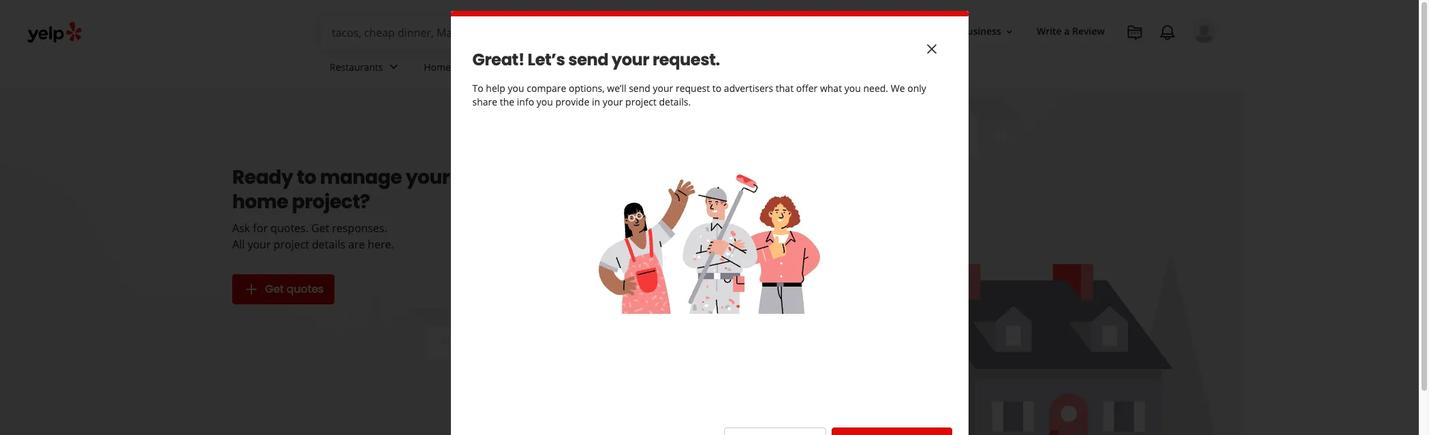 Task type: vqa. For each thing, say whether or not it's contained in the screenshot.
my
no



Task type: describe. For each thing, give the bounding box(es) containing it.
responses.
[[332, 221, 387, 236]]

progress progress bar
[[451, 11, 969, 16]]

write a review
[[1037, 25, 1105, 38]]

home
[[232, 189, 288, 215]]

great! let's send your request.
[[473, 48, 720, 71]]

great! let's send your request. dialog
[[0, 0, 1430, 436]]

help
[[486, 82, 506, 95]]

to inside the to help you compare options, we'll send your request to advertisers that offer what you need. we only share the info you provide in your project details.
[[713, 82, 722, 95]]

the
[[500, 95, 515, 108]]

home services
[[424, 60, 490, 73]]

get quotes
[[265, 281, 324, 297]]

projects image
[[1127, 25, 1144, 41]]

details.
[[659, 95, 691, 108]]

2 horizontal spatial you
[[845, 82, 861, 95]]

what
[[821, 82, 842, 95]]

only
[[908, 82, 927, 95]]

24 add v2 image
[[243, 281, 260, 298]]

notifications image
[[1160, 25, 1176, 41]]

for inside ready to manage your next home project? ask for quotes. get responses. all your project details are here.
[[253, 221, 268, 236]]

advertisers
[[724, 82, 774, 95]]

services for auto services
[[554, 60, 590, 73]]

send inside the to help you compare options, we'll send your request to advertisers that offer what you need. we only share the info you provide in your project details.
[[629, 82, 651, 95]]

auto services link
[[520, 49, 620, 89]]

provide
[[556, 95, 590, 108]]

review
[[1073, 25, 1105, 38]]

all
[[232, 237, 245, 252]]

yelp for business
[[923, 25, 1002, 38]]

auto services
[[531, 60, 590, 73]]

request
[[676, 82, 710, 95]]

business categories element
[[319, 49, 1217, 89]]

your down we'll
[[603, 95, 623, 108]]

16 chevron down v2 image
[[1005, 26, 1015, 37]]

that
[[776, 82, 794, 95]]

your right all
[[248, 237, 271, 252]]

next
[[454, 164, 496, 191]]

project?
[[292, 189, 370, 215]]

auto
[[531, 60, 552, 73]]

more link
[[620, 49, 685, 89]]

share
[[473, 95, 498, 108]]

a
[[1065, 25, 1070, 38]]

great!
[[473, 48, 525, 71]]

restaurants link
[[319, 49, 413, 89]]

ready
[[232, 164, 293, 191]]

restaurants
[[330, 60, 383, 73]]

24 chevron down v2 image for auto services
[[593, 59, 609, 75]]



Task type: locate. For each thing, give the bounding box(es) containing it.
write
[[1037, 25, 1062, 38]]

1 horizontal spatial to
[[713, 82, 722, 95]]

send down 'more'
[[629, 82, 651, 95]]

manage
[[320, 164, 402, 191]]

project down quotes.
[[274, 237, 309, 252]]

ready to manage your next home project? ask for quotes. get responses. all your project details are here.
[[232, 164, 496, 252]]

24 chevron down v2 image inside more link
[[658, 59, 674, 75]]

24 chevron down v2 image
[[386, 59, 402, 75], [593, 59, 609, 75]]

get
[[312, 221, 329, 236], [265, 281, 284, 297]]

details
[[312, 237, 346, 252]]

your up details.
[[653, 82, 674, 95]]

you
[[508, 82, 525, 95], [845, 82, 861, 95], [537, 95, 553, 108]]

24 chevron down v2 image
[[492, 59, 509, 75], [658, 59, 674, 75]]

1 vertical spatial project
[[274, 237, 309, 252]]

quotes.
[[271, 221, 309, 236]]

24 chevron down v2 image up help
[[492, 59, 509, 75]]

0 horizontal spatial you
[[508, 82, 525, 95]]

0 vertical spatial get
[[312, 221, 329, 236]]

for right yelp
[[945, 25, 959, 38]]

offer
[[797, 82, 818, 95]]

ask
[[232, 221, 250, 236]]

24 chevron down v2 image right restaurants
[[386, 59, 402, 75]]

to
[[713, 82, 722, 95], [297, 164, 316, 191]]

your up we'll
[[612, 48, 650, 71]]

we
[[891, 82, 905, 95]]

for right the "ask"
[[253, 221, 268, 236]]

1 horizontal spatial 24 chevron down v2 image
[[593, 59, 609, 75]]

need.
[[864, 82, 889, 95]]

your
[[612, 48, 650, 71], [653, 82, 674, 95], [603, 95, 623, 108], [406, 164, 450, 191], [248, 237, 271, 252]]

your left next
[[406, 164, 450, 191]]

request.
[[653, 48, 720, 71]]

24 chevron down v2 image for home services
[[492, 59, 509, 75]]

1 horizontal spatial services
[[554, 60, 590, 73]]

0 horizontal spatial 24 chevron down v2 image
[[492, 59, 509, 75]]

1 horizontal spatial send
[[629, 82, 651, 95]]

24 chevron down v2 image up options,
[[593, 59, 609, 75]]

business
[[961, 25, 1002, 38]]

in
[[592, 95, 600, 108]]

0 horizontal spatial send
[[569, 48, 609, 71]]

options,
[[569, 82, 605, 95]]

we'll
[[607, 82, 627, 95]]

to inside ready to manage your next home project? ask for quotes. get responses. all your project details are here.
[[297, 164, 316, 191]]

24 chevron down v2 image for more
[[658, 59, 674, 75]]

1 horizontal spatial 24 chevron down v2 image
[[658, 59, 674, 75]]

for
[[945, 25, 959, 38], [253, 221, 268, 236]]

compare
[[527, 82, 567, 95]]

services professionals waving and giving a thumbs up image
[[599, 174, 821, 314]]

1 24 chevron down v2 image from the left
[[386, 59, 402, 75]]

project down we'll
[[626, 95, 657, 108]]

quotes
[[287, 281, 324, 297]]

yelp
[[923, 25, 943, 38]]

close image
[[924, 41, 940, 57]]

0 horizontal spatial get
[[265, 281, 284, 297]]

0 horizontal spatial to
[[297, 164, 316, 191]]

services
[[454, 60, 490, 73], [554, 60, 590, 73]]

0 horizontal spatial 24 chevron down v2 image
[[386, 59, 402, 75]]

you right what
[[845, 82, 861, 95]]

project inside the to help you compare options, we'll send your request to advertisers that offer what you need. we only share the info you provide in your project details.
[[626, 95, 657, 108]]

1 horizontal spatial get
[[312, 221, 329, 236]]

get quotes button
[[232, 275, 335, 305]]

info
[[517, 95, 534, 108]]

here.
[[368, 237, 394, 252]]

0 horizontal spatial for
[[253, 221, 268, 236]]

get inside ready to manage your next home project? ask for quotes. get responses. all your project details are here.
[[312, 221, 329, 236]]

to right the request
[[713, 82, 722, 95]]

write a review link
[[1032, 19, 1111, 44]]

2 services from the left
[[554, 60, 590, 73]]

you up the
[[508, 82, 525, 95]]

24 chevron down v2 image inside auto services link
[[593, 59, 609, 75]]

send up options,
[[569, 48, 609, 71]]

services for home services
[[454, 60, 490, 73]]

get up details
[[312, 221, 329, 236]]

yelp for business button
[[918, 19, 1021, 44]]

get inside button
[[265, 281, 284, 297]]

24 chevron down v2 image inside restaurants link
[[386, 59, 402, 75]]

24 chevron down v2 image inside home services link
[[492, 59, 509, 75]]

1 vertical spatial for
[[253, 221, 268, 236]]

0 vertical spatial send
[[569, 48, 609, 71]]

services up to
[[454, 60, 490, 73]]

to help you compare options, we'll send your request to advertisers that offer what you need. we only share the info you provide in your project details.
[[473, 82, 927, 108]]

0 vertical spatial to
[[713, 82, 722, 95]]

24 chevron down v2 image right 'more'
[[658, 59, 674, 75]]

1 vertical spatial get
[[265, 281, 284, 297]]

send
[[569, 48, 609, 71], [629, 82, 651, 95]]

get right 24 add v2 icon
[[265, 281, 284, 297]]

for inside button
[[945, 25, 959, 38]]

you down 'compare'
[[537, 95, 553, 108]]

more
[[631, 60, 655, 73]]

project
[[626, 95, 657, 108], [274, 237, 309, 252]]

user actions element
[[912, 17, 1236, 101]]

services up options,
[[554, 60, 590, 73]]

to right ready
[[297, 164, 316, 191]]

0 horizontal spatial project
[[274, 237, 309, 252]]

1 services from the left
[[454, 60, 490, 73]]

0 vertical spatial project
[[626, 95, 657, 108]]

1 vertical spatial to
[[297, 164, 316, 191]]

2 24 chevron down v2 image from the left
[[593, 59, 609, 75]]

project inside ready to manage your next home project? ask for quotes. get responses. all your project details are here.
[[274, 237, 309, 252]]

2 24 chevron down v2 image from the left
[[658, 59, 674, 75]]

to
[[473, 82, 484, 95]]

home services link
[[413, 49, 520, 89]]

None search field
[[321, 16, 891, 49]]

are
[[348, 237, 365, 252]]

1 horizontal spatial project
[[626, 95, 657, 108]]

24 chevron down v2 image for restaurants
[[386, 59, 402, 75]]

let's
[[528, 48, 565, 71]]

home
[[424, 60, 451, 73]]

1 horizontal spatial you
[[537, 95, 553, 108]]

0 vertical spatial for
[[945, 25, 959, 38]]

0 horizontal spatial services
[[454, 60, 490, 73]]

1 vertical spatial send
[[629, 82, 651, 95]]

1 24 chevron down v2 image from the left
[[492, 59, 509, 75]]

1 horizontal spatial for
[[945, 25, 959, 38]]



